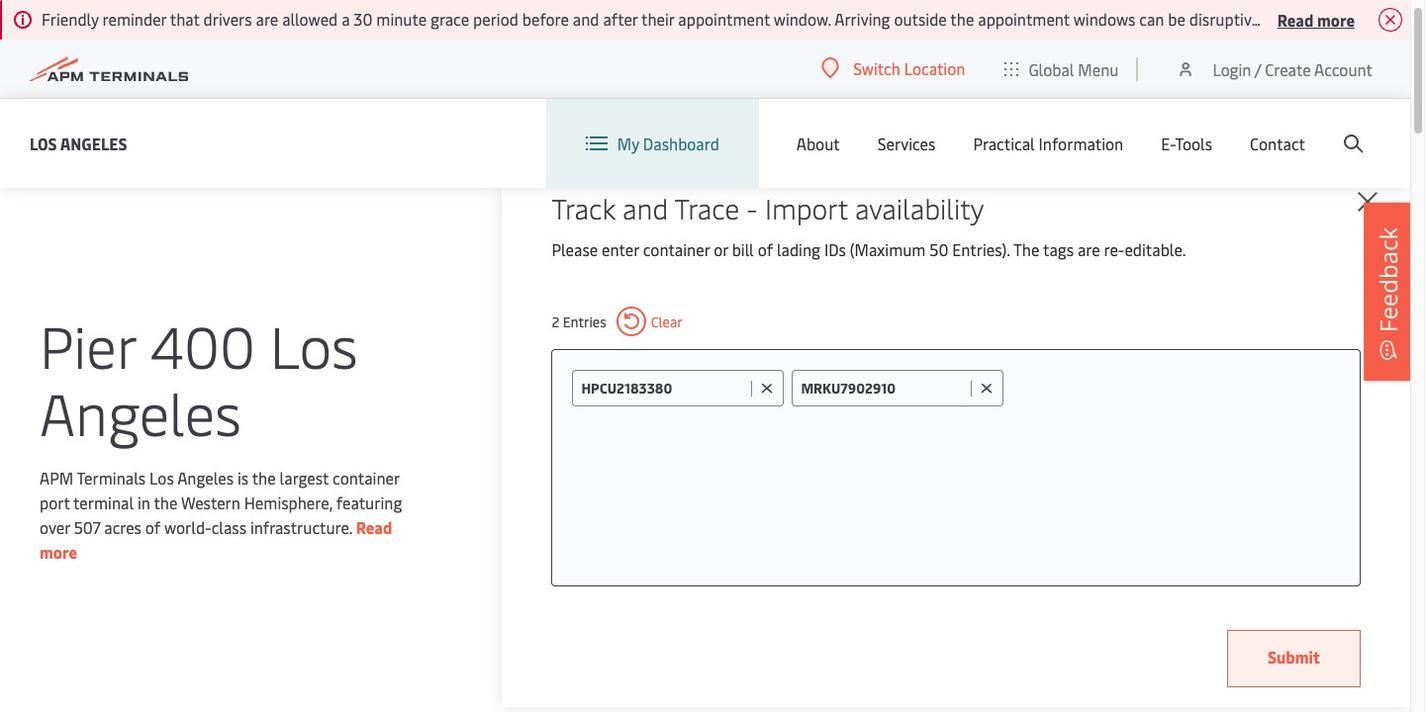 Task type: describe. For each thing, give the bounding box(es) containing it.
menu
[[1078, 58, 1119, 80]]

contact
[[1250, 133, 1305, 154]]

lading
[[777, 238, 820, 260]]

re-
[[1104, 238, 1125, 260]]

clear
[[651, 312, 683, 331]]

clear button
[[616, 307, 683, 336]]

1 horizontal spatial container
[[643, 238, 710, 260]]

los for pier 400 los angeles
[[270, 306, 358, 384]]

read for read more "link" on the bottom of page
[[356, 517, 392, 538]]

the
[[1013, 238, 1039, 260]]

western
[[181, 492, 240, 514]]

is
[[237, 467, 249, 489]]

container inside the apm terminals los angeles is the largest container port terminal in the western hemisphere, featuring over 507 acres of world-class infrastructure.
[[333, 467, 399, 489]]

track and trace - import availability
[[552, 189, 984, 227]]

infrastructure.
[[250, 517, 352, 538]]

are
[[1078, 238, 1100, 260]]

largest
[[280, 467, 329, 489]]

login / create account
[[1213, 58, 1373, 80]]

entries
[[563, 312, 606, 331]]

more for read more "button"
[[1317, 8, 1355, 30]]

2 entries
[[552, 312, 606, 331]]

read for read more "button"
[[1277, 8, 1313, 30]]

Entered ID text field
[[581, 379, 747, 398]]

of inside the apm terminals los angeles is the largest container port terminal in the western hemisphere, featuring over 507 acres of world-class infrastructure.
[[145, 517, 161, 538]]

dashboard
[[643, 133, 719, 154]]

practical information
[[973, 133, 1123, 154]]

my
[[617, 133, 639, 154]]

featuring
[[336, 492, 402, 514]]

editable.
[[1125, 238, 1186, 260]]

about
[[796, 133, 840, 154]]

trace
[[674, 189, 739, 227]]

e-tools
[[1161, 133, 1212, 154]]

read more button
[[1277, 7, 1355, 32]]

terminal
[[73, 492, 134, 514]]

and
[[622, 189, 668, 227]]

submit
[[1268, 646, 1320, 668]]

ids
[[824, 238, 846, 260]]

over
[[40, 517, 70, 538]]

/
[[1255, 58, 1261, 80]]

world-
[[164, 517, 211, 538]]

angeles for 400
[[40, 373, 241, 451]]

submit button
[[1227, 630, 1361, 688]]

read more for read more "link" on the bottom of page
[[40, 517, 392, 563]]

import
[[765, 189, 848, 227]]

global
[[1029, 58, 1074, 80]]



Task type: vqa. For each thing, say whether or not it's contained in the screenshot.
"los"
yes



Task type: locate. For each thing, give the bounding box(es) containing it.
information
[[1039, 133, 1123, 154]]

50
[[929, 238, 948, 260]]

los
[[30, 132, 57, 154], [270, 306, 358, 384], [149, 467, 174, 489]]

angeles inside the apm terminals los angeles is the largest container port terminal in the western hemisphere, featuring over 507 acres of world-class infrastructure.
[[177, 467, 234, 489]]

close alert image
[[1379, 8, 1402, 32]]

1 vertical spatial read more
[[40, 517, 392, 563]]

practical information button
[[973, 99, 1123, 188]]

0 horizontal spatial of
[[145, 517, 161, 538]]

1 vertical spatial more
[[40, 541, 77, 563]]

2 vertical spatial los
[[149, 467, 174, 489]]

read more for read more "button"
[[1277, 8, 1355, 30]]

services
[[877, 133, 936, 154]]

2 vertical spatial angeles
[[177, 467, 234, 489]]

1 vertical spatial los
[[270, 306, 358, 384]]

0 vertical spatial read more
[[1277, 8, 1355, 30]]

(maximum
[[850, 238, 926, 260]]

0 vertical spatial the
[[252, 467, 276, 489]]

0 vertical spatial container
[[643, 238, 710, 260]]

0 horizontal spatial los
[[30, 132, 57, 154]]

-
[[746, 189, 758, 227]]

location
[[904, 57, 965, 79]]

read up login / create account
[[1277, 8, 1313, 30]]

global menu button
[[985, 39, 1138, 98]]

container left or
[[643, 238, 710, 260]]

0 vertical spatial angeles
[[60, 132, 127, 154]]

create
[[1265, 58, 1311, 80]]

port
[[40, 492, 70, 514]]

los for apm terminals los angeles is the largest container port terminal in the western hemisphere, featuring over 507 acres of world-class infrastructure.
[[149, 467, 174, 489]]

1 vertical spatial read
[[356, 517, 392, 538]]

switch location
[[853, 57, 965, 79]]

1 vertical spatial of
[[145, 517, 161, 538]]

of
[[758, 238, 773, 260], [145, 517, 161, 538]]

services button
[[877, 99, 936, 188]]

read more link
[[40, 517, 392, 563]]

0 vertical spatial read
[[1277, 8, 1313, 30]]

more inside "button"
[[1317, 8, 1355, 30]]

bill
[[732, 238, 754, 260]]

1 horizontal spatial the
[[252, 467, 276, 489]]

more up account
[[1317, 8, 1355, 30]]

0 horizontal spatial more
[[40, 541, 77, 563]]

los angeles link
[[30, 131, 127, 156]]

e-tools button
[[1161, 99, 1212, 188]]

los angeles
[[30, 132, 127, 154]]

the right 'in'
[[154, 492, 178, 514]]

tags
[[1043, 238, 1074, 260]]

enter
[[602, 238, 639, 260]]

switch
[[853, 57, 900, 79]]

feedback button
[[1364, 203, 1413, 381]]

read inside "button"
[[1277, 8, 1313, 30]]

los inside the apm terminals los angeles is the largest container port terminal in the western hemisphere, featuring over 507 acres of world-class infrastructure.
[[149, 467, 174, 489]]

apm
[[40, 467, 73, 489]]

0 vertical spatial more
[[1317, 8, 1355, 30]]

acres
[[104, 517, 141, 538]]

read
[[1277, 8, 1313, 30], [356, 517, 392, 538]]

angeles inside pier 400 los angeles
[[40, 373, 241, 451]]

availability
[[855, 189, 984, 227]]

0 vertical spatial los
[[30, 132, 57, 154]]

global menu
[[1029, 58, 1119, 80]]

contact button
[[1250, 99, 1305, 188]]

tools
[[1175, 133, 1212, 154]]

e-
[[1161, 133, 1175, 154]]

track
[[552, 189, 615, 227]]

read more up login / create account
[[1277, 8, 1355, 30]]

pier
[[40, 306, 136, 384]]

2
[[552, 312, 559, 331]]

container up "featuring" on the left of the page
[[333, 467, 399, 489]]

in
[[138, 492, 150, 514]]

1 vertical spatial container
[[333, 467, 399, 489]]

read inside "link"
[[356, 517, 392, 538]]

login
[[1213, 58, 1251, 80]]

the
[[252, 467, 276, 489], [154, 492, 178, 514]]

my dashboard
[[617, 133, 719, 154]]

my dashboard button
[[586, 99, 719, 188]]

class
[[211, 517, 246, 538]]

hemisphere,
[[244, 492, 332, 514]]

2 horizontal spatial los
[[270, 306, 358, 384]]

entries).
[[952, 238, 1010, 260]]

of right bill
[[758, 238, 773, 260]]

login / create account link
[[1176, 40, 1373, 98]]

the right is
[[252, 467, 276, 489]]

terminals
[[77, 467, 146, 489]]

please enter container or bill of lading ids (maximum 50 entries). the tags are re-editable.
[[552, 238, 1186, 260]]

0 horizontal spatial read more
[[40, 517, 392, 563]]

more for read more "link" on the bottom of page
[[40, 541, 77, 563]]

container
[[643, 238, 710, 260], [333, 467, 399, 489]]

account
[[1314, 58, 1373, 80]]

1 horizontal spatial of
[[758, 238, 773, 260]]

0 horizontal spatial container
[[333, 467, 399, 489]]

1 horizontal spatial read
[[1277, 8, 1313, 30]]

please
[[552, 238, 598, 260]]

1 vertical spatial the
[[154, 492, 178, 514]]

switch location button
[[822, 57, 965, 79]]

about button
[[796, 99, 840, 188]]

angeles for terminals
[[177, 467, 234, 489]]

practical
[[973, 133, 1035, 154]]

0 horizontal spatial the
[[154, 492, 178, 514]]

feedback
[[1372, 227, 1404, 333]]

los inside pier 400 los angeles
[[270, 306, 358, 384]]

more
[[1317, 8, 1355, 30], [40, 541, 77, 563]]

1 horizontal spatial more
[[1317, 8, 1355, 30]]

1 horizontal spatial read more
[[1277, 8, 1355, 30]]

1 vertical spatial angeles
[[40, 373, 241, 451]]

read more
[[1277, 8, 1355, 30], [40, 517, 392, 563]]

400
[[150, 306, 255, 384]]

Entered ID text field
[[801, 379, 966, 398]]

read down "featuring" on the left of the page
[[356, 517, 392, 538]]

507
[[74, 517, 100, 538]]

apm terminals los angeles is the largest container port terminal in the western hemisphere, featuring over 507 acres of world-class infrastructure.
[[40, 467, 402, 538]]

pier 400 los angeles
[[40, 306, 358, 451]]

read more down western
[[40, 517, 392, 563]]

1 horizontal spatial los
[[149, 467, 174, 489]]

0 vertical spatial of
[[758, 238, 773, 260]]

angeles
[[60, 132, 127, 154], [40, 373, 241, 451], [177, 467, 234, 489]]

0 horizontal spatial read
[[356, 517, 392, 538]]

more inside "link"
[[40, 541, 77, 563]]

or
[[714, 238, 728, 260]]

of down 'in'
[[145, 517, 161, 538]]

more down over at left
[[40, 541, 77, 563]]



